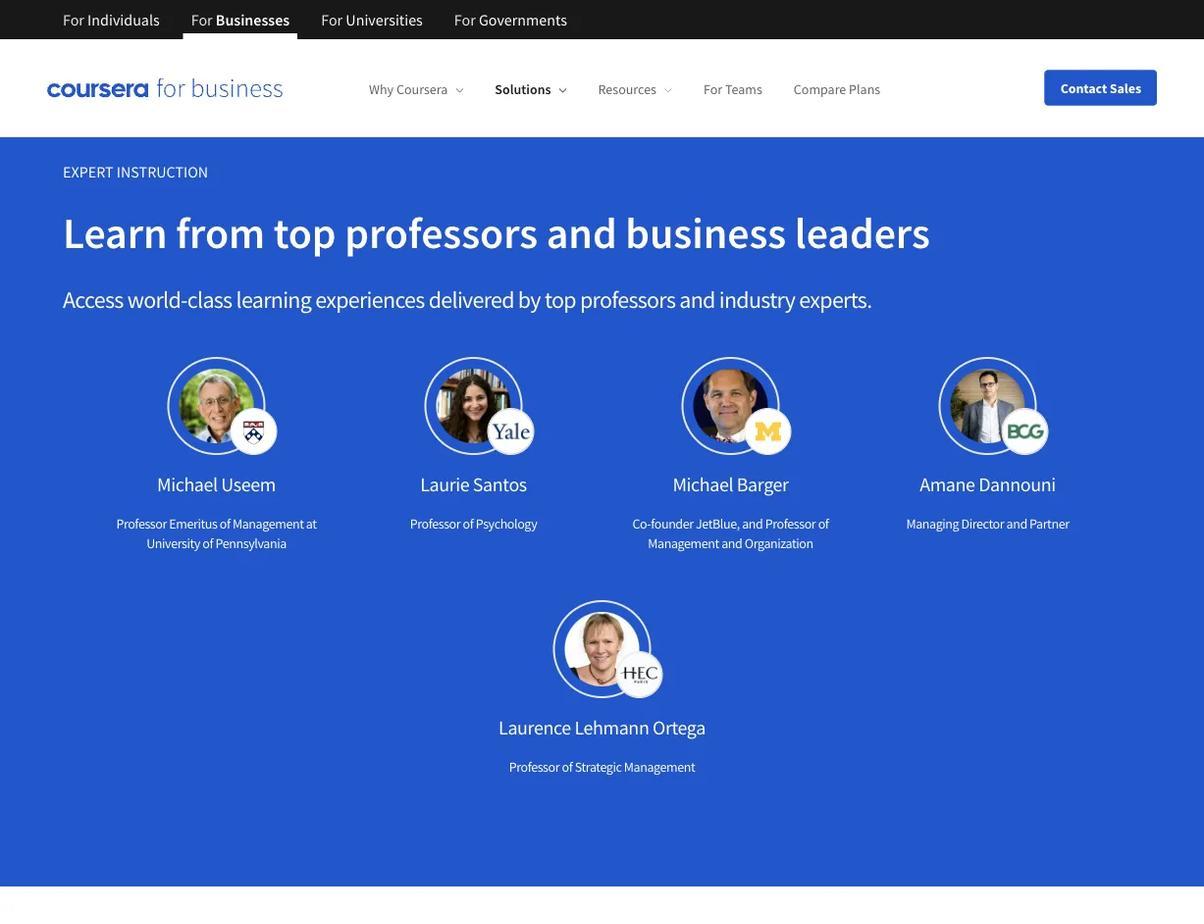 Task type: vqa. For each thing, say whether or not it's contained in the screenshot.


Task type: describe. For each thing, give the bounding box(es) containing it.
for governments
[[454, 10, 567, 29]]

co-founder jetblue, and professor of management and organization
[[633, 515, 829, 553]]

sales
[[1110, 79, 1141, 97]]

learn
[[63, 205, 167, 260]]

expert
[[63, 162, 113, 182]]

individuals
[[87, 10, 160, 29]]

psychology
[[476, 515, 537, 533]]

delivered
[[429, 285, 514, 315]]

0 vertical spatial top
[[274, 205, 336, 260]]

laurence lehmann ortega
[[499, 716, 706, 741]]

why coursera
[[369, 81, 448, 98]]

jetblue,
[[696, 515, 740, 533]]

management inside co-founder jetblue, and professor of management and organization
[[648, 535, 719, 553]]

learning
[[236, 285, 311, 315]]

professor of psychology
[[410, 515, 537, 533]]

for individuals
[[63, 10, 160, 29]]

solutions link
[[495, 81, 567, 98]]

for businesses
[[191, 10, 290, 29]]

industry
[[719, 285, 795, 315]]

experts.
[[799, 285, 872, 315]]

experiences
[[315, 285, 425, 315]]

michael for michael useem
[[157, 473, 218, 497]]

0 horizontal spatial professors
[[345, 205, 538, 260]]

access
[[63, 285, 123, 315]]

business
[[625, 205, 786, 260]]

dannouni
[[979, 473, 1056, 497]]

laurie
[[420, 473, 469, 497]]

michael barger
[[673, 473, 789, 497]]

compare plans
[[794, 81, 881, 98]]

access world-class learning experiences delivered by top professors and industry experts.
[[63, 285, 872, 315]]

universities
[[346, 10, 423, 29]]

professor for laurie santos
[[410, 515, 461, 533]]

michael useem
[[157, 473, 276, 497]]

michael for michael barger
[[673, 473, 733, 497]]

professor of strategic management
[[509, 759, 695, 776]]

1 horizontal spatial professors
[[580, 285, 675, 315]]

for universities
[[321, 10, 423, 29]]

for teams link
[[704, 81, 762, 98]]

useem
[[221, 473, 276, 497]]

university
[[146, 535, 200, 553]]

expert instruction
[[63, 162, 208, 182]]

class
[[187, 285, 232, 315]]

coursera
[[396, 81, 448, 98]]

ortega
[[653, 716, 706, 741]]

businesses
[[216, 10, 290, 29]]

emeritus
[[169, 515, 217, 533]]

organization
[[745, 535, 813, 553]]

why
[[369, 81, 394, 98]]

amane
[[920, 473, 975, 497]]

solutions
[[495, 81, 551, 98]]

co-
[[633, 515, 651, 533]]

professor for laurence lehmann ortega
[[509, 759, 560, 776]]

governments
[[479, 10, 567, 29]]

strategic
[[575, 759, 622, 776]]

professor for michael useem
[[116, 515, 167, 533]]

for for governments
[[454, 10, 476, 29]]

for for businesses
[[191, 10, 213, 29]]



Task type: locate. For each thing, give the bounding box(es) containing it.
for for universities
[[321, 10, 343, 29]]

professor up "university"
[[116, 515, 167, 533]]

managing
[[906, 515, 959, 533]]

top up learning
[[274, 205, 336, 260]]

of
[[220, 515, 230, 533], [463, 515, 473, 533], [818, 515, 829, 533], [202, 535, 213, 553], [562, 759, 573, 776]]

for left businesses
[[191, 10, 213, 29]]

1 vertical spatial management
[[648, 535, 719, 553]]

management for laurence lehmann ortega
[[624, 759, 695, 776]]

coursera for business image
[[47, 78, 283, 98]]

compare
[[794, 81, 846, 98]]

1 michael from the left
[[157, 473, 218, 497]]

world-
[[127, 285, 187, 315]]

for teams
[[704, 81, 762, 98]]

top right by
[[545, 285, 576, 315]]

professor
[[116, 515, 167, 533], [410, 515, 461, 533], [765, 515, 816, 533], [509, 759, 560, 776]]

laurence
[[499, 716, 571, 741]]

professor inside the professor emeritus of management at university of pennsylvania
[[116, 515, 167, 533]]

2 vertical spatial management
[[624, 759, 695, 776]]

0 horizontal spatial michael
[[157, 473, 218, 497]]

resources
[[598, 81, 657, 98]]

lehmann
[[575, 716, 649, 741]]

management
[[233, 515, 304, 533], [648, 535, 719, 553], [624, 759, 695, 776]]

founder
[[651, 515, 694, 533]]

management down ortega
[[624, 759, 695, 776]]

michael up "emeritus"
[[157, 473, 218, 497]]

leaders
[[795, 205, 930, 260]]

contact
[[1061, 79, 1107, 97]]

of inside co-founder jetblue, and professor of management and organization
[[818, 515, 829, 533]]

professor up organization
[[765, 515, 816, 533]]

learn from top professors and business leaders
[[63, 205, 930, 260]]

professor down laurie
[[410, 515, 461, 533]]

laurie santos
[[420, 473, 527, 497]]

professors
[[345, 205, 538, 260], [580, 285, 675, 315]]

management inside the professor emeritus of management at university of pennsylvania
[[233, 515, 304, 533]]

1 vertical spatial top
[[545, 285, 576, 315]]

why coursera link
[[369, 81, 464, 98]]

top
[[274, 205, 336, 260], [545, 285, 576, 315]]

professor emeritus of management at university of pennsylvania
[[116, 515, 317, 553]]

for left governments
[[454, 10, 476, 29]]

1 horizontal spatial top
[[545, 285, 576, 315]]

barger
[[737, 473, 789, 497]]

instruction
[[117, 162, 208, 182]]

resources link
[[598, 81, 672, 98]]

compare plans link
[[794, 81, 881, 98]]

managing director and partner
[[906, 515, 1069, 533]]

0 vertical spatial professors
[[345, 205, 538, 260]]

0 horizontal spatial top
[[274, 205, 336, 260]]

0 vertical spatial management
[[233, 515, 304, 533]]

contact sales
[[1061, 79, 1141, 97]]

from
[[176, 205, 265, 260]]

2 michael from the left
[[673, 473, 733, 497]]

amane dannouni
[[920, 473, 1056, 497]]

contact sales button
[[1045, 70, 1157, 106]]

by
[[518, 285, 541, 315]]

tab panel
[[63, 0, 1141, 34]]

director
[[961, 515, 1004, 533]]

management down founder in the bottom of the page
[[648, 535, 719, 553]]

banner navigation
[[47, 0, 583, 39]]

professor inside co-founder jetblue, and professor of management and organization
[[765, 515, 816, 533]]

1 vertical spatial professors
[[580, 285, 675, 315]]

and
[[546, 205, 617, 260], [679, 285, 715, 315], [742, 515, 763, 533], [1007, 515, 1027, 533], [722, 535, 742, 553]]

partner
[[1030, 515, 1069, 533]]

1 horizontal spatial michael
[[673, 473, 733, 497]]

santos
[[473, 473, 527, 497]]

for left teams
[[704, 81, 723, 98]]

michael
[[157, 473, 218, 497], [673, 473, 733, 497]]

for for individuals
[[63, 10, 84, 29]]

pennsylvania
[[215, 535, 286, 553]]

management for michael useem
[[233, 515, 304, 533]]

michael up jetblue,
[[673, 473, 733, 497]]

plans
[[849, 81, 881, 98]]

for left individuals
[[63, 10, 84, 29]]

at
[[306, 515, 317, 533]]

teams
[[725, 81, 762, 98]]

professor down laurence
[[509, 759, 560, 776]]

management up pennsylvania
[[233, 515, 304, 533]]

for left 'universities'
[[321, 10, 343, 29]]

for
[[63, 10, 84, 29], [191, 10, 213, 29], [321, 10, 343, 29], [454, 10, 476, 29], [704, 81, 723, 98]]



